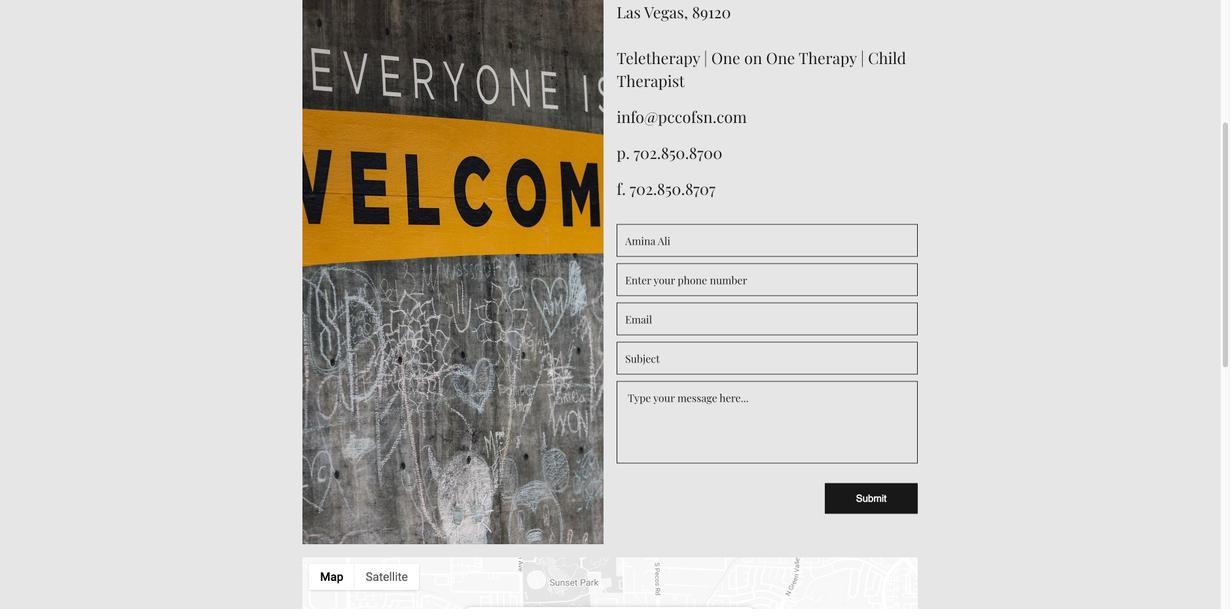 Task type: locate. For each thing, give the bounding box(es) containing it.
google maps element
[[302, 558, 918, 609]]

Subject text field
[[617, 342, 918, 375]]

Name text field
[[617, 224, 918, 257]]



Task type: describe. For each thing, give the bounding box(es) containing it.
Email email field
[[617, 303, 918, 336]]

Type your message here... text field
[[617, 381, 918, 464]]

image by katie moum image
[[302, 0, 604, 545]]

Enter your phone number telephone field
[[617, 264, 918, 296]]



Task type: vqa. For each thing, say whether or not it's contained in the screenshot.
subject text field
yes



